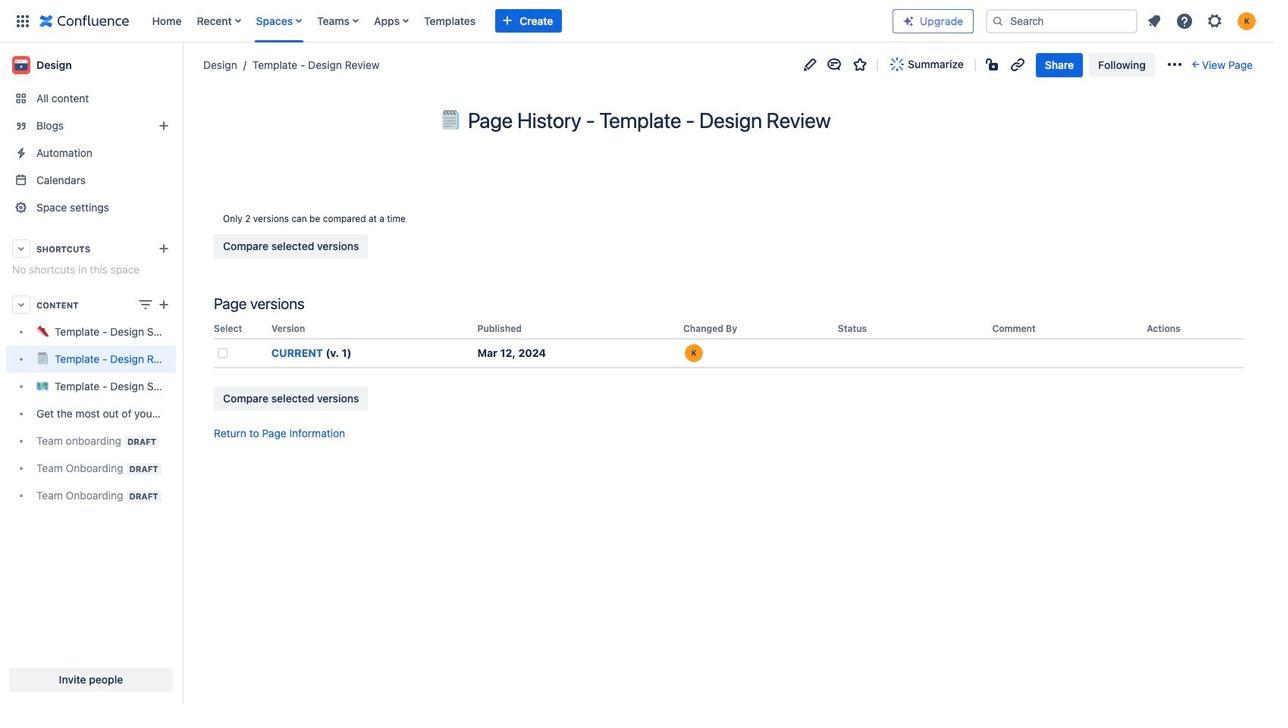 Task type: vqa. For each thing, say whether or not it's contained in the screenshot.
YOUR PROFILE AND PREFERENCES icon on the top
yes



Task type: describe. For each thing, give the bounding box(es) containing it.
space element
[[0, 42, 182, 705]]

:notepad_spiral: image
[[441, 110, 460, 129]]

list for appswitcher icon
[[145, 0, 893, 42]]

your profile and preferences image
[[1238, 12, 1256, 30]]

:notepad_spiral: image
[[441, 110, 460, 129]]

change view image
[[137, 296, 155, 314]]



Task type: locate. For each thing, give the bounding box(es) containing it.
no restrictions image
[[985, 56, 1003, 74]]

appswitcher icon image
[[14, 12, 32, 30]]

premium image
[[903, 15, 915, 27]]

confluence image
[[39, 12, 129, 30], [39, 12, 129, 30]]

collapse sidebar image
[[165, 50, 199, 80]]

create a blog image
[[155, 117, 173, 135]]

copy link image
[[1009, 56, 1027, 74]]

search image
[[992, 15, 1004, 27]]

help icon image
[[1176, 12, 1194, 30]]

list for premium image
[[1141, 7, 1265, 35]]

tree
[[6, 319, 176, 510]]

edit this page image
[[801, 56, 819, 74]]

None search field
[[986, 9, 1138, 33]]

global element
[[9, 0, 893, 42]]

Search field
[[986, 9, 1138, 33]]

banner
[[0, 0, 1275, 42]]

tree inside space element
[[6, 319, 176, 510]]

0 horizontal spatial list
[[145, 0, 893, 42]]

notification icon image
[[1146, 12, 1164, 30]]

settings icon image
[[1206, 12, 1224, 30]]

kendallparks02 image
[[685, 345, 703, 363]]

add shortcut image
[[155, 240, 173, 258]]

1 horizontal spatial list
[[1141, 7, 1265, 35]]

star image
[[851, 56, 869, 74]]

list
[[145, 0, 893, 42], [1141, 7, 1265, 35]]

create image
[[155, 296, 173, 314]]

more actions image
[[1166, 56, 1184, 74]]



